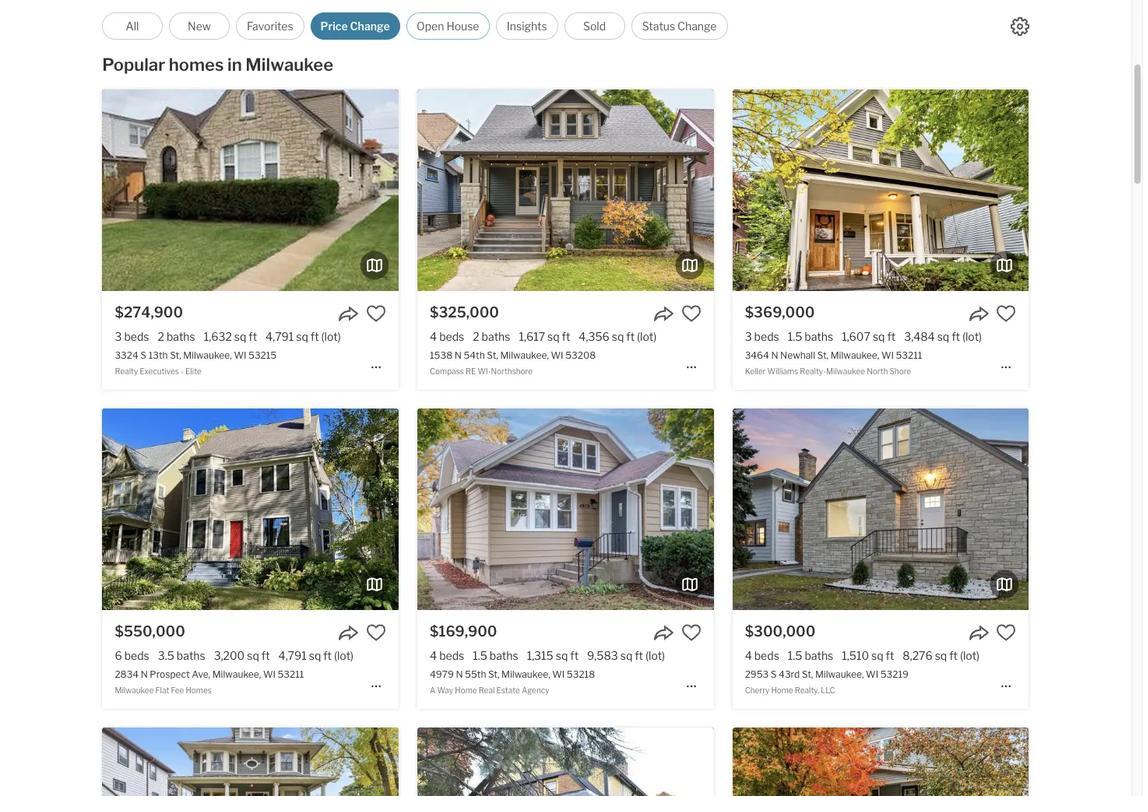 Task type: vqa. For each thing, say whether or not it's contained in the screenshot.


Task type: describe. For each thing, give the bounding box(es) containing it.
2 for $325,000
[[473, 330, 480, 343]]

6 beds
[[115, 649, 149, 663]]

4,791 for $550,000
[[279, 649, 307, 663]]

favorite button checkbox for $274,900
[[366, 304, 387, 324]]

2 for $274,900
[[158, 330, 164, 343]]

st, for $325,000
[[487, 350, 498, 362]]

n for $550,000
[[141, 669, 148, 681]]

beds for $169,900
[[439, 649, 464, 663]]

photo of 3123 n sherman blvd #3125, milwaukee, wi 53216 image
[[418, 728, 714, 797]]

3 for $274,900
[[115, 330, 122, 343]]

4 for $169,900
[[430, 649, 437, 663]]

insights
[[507, 19, 547, 33]]

beds for $550,000
[[124, 649, 149, 663]]

favorites
[[247, 19, 293, 33]]

3,200 sq ft
[[214, 649, 270, 663]]

popular
[[102, 55, 165, 75]]

3 beds for $369,000
[[745, 330, 780, 343]]

4 for $325,000
[[430, 330, 437, 343]]

$550,000
[[115, 624, 185, 640]]

$300,000
[[745, 624, 816, 640]]

1538 n 54th st, milwaukee, wi 53208 compass re wi-northshore
[[430, 350, 596, 376]]

6
[[115, 649, 122, 663]]

1,632
[[204, 330, 232, 343]]

favorite button checkbox for $300,000
[[997, 623, 1017, 643]]

4 for $300,000
[[745, 649, 752, 663]]

price change
[[321, 19, 390, 33]]

favorite button image for $550,000
[[366, 623, 387, 643]]

milwaukee, for $274,900
[[183, 350, 232, 362]]

2953 s 43rd st, milwaukee, wi 53219 cherry home realty, llc
[[745, 669, 909, 696]]

wi for $325,000
[[551, 350, 564, 362]]

2953
[[745, 669, 769, 681]]

compass
[[430, 367, 464, 376]]

wi for $550,000
[[263, 669, 276, 681]]

1538
[[430, 350, 453, 362]]

1.5 baths for $369,000
[[788, 330, 834, 343]]

9,583
[[587, 649, 618, 663]]

3464
[[745, 350, 769, 362]]

1,632 sq ft
[[204, 330, 257, 343]]

s for $300,000
[[771, 669, 777, 681]]

$369,000
[[745, 304, 815, 321]]

milwaukee, for $300,000
[[816, 669, 864, 681]]

favorite button checkbox for $325,000
[[681, 304, 702, 324]]

8,276
[[903, 649, 933, 663]]

54th
[[464, 350, 485, 362]]

1.5 for $169,900
[[473, 649, 487, 663]]

sq right 1,632 on the top left
[[234, 330, 246, 343]]

Insights radio
[[496, 12, 558, 40]]

open
[[417, 19, 444, 33]]

(lot) for $300,000
[[960, 649, 980, 663]]

3.5 baths
[[158, 649, 205, 663]]

sq right "4,356"
[[612, 330, 624, 343]]

photo of 3130 s 12th st, milwaukee, wi 53215 image
[[733, 728, 1029, 797]]

a
[[430, 686, 436, 696]]

sq right 3,484
[[938, 330, 950, 343]]

photo of 2834 n prospect ave, milwaukee, wi 53211 image
[[102, 409, 399, 611]]

3 beds for $274,900
[[115, 330, 149, 343]]

3,484 sq ft (lot)
[[905, 330, 982, 343]]

(lot) for $169,900
[[646, 649, 665, 663]]

wi for $274,900
[[234, 350, 247, 362]]

baths for $169,900
[[490, 649, 519, 663]]

shore
[[890, 367, 912, 376]]

sq right 1,315
[[556, 649, 568, 663]]

homes
[[169, 55, 224, 75]]

st, for $369,000
[[818, 350, 829, 362]]

1,315 sq ft
[[527, 649, 579, 663]]

milwaukee inside 2834 n prospect ave, milwaukee, wi 53211 milwaukee flat fee homes
[[115, 686, 154, 696]]

all
[[126, 19, 139, 33]]

wi for $369,000
[[882, 350, 894, 362]]

1,607 sq ft
[[842, 330, 896, 343]]

williams
[[768, 367, 799, 376]]

s for $274,900
[[140, 350, 146, 362]]

status
[[642, 19, 675, 33]]

popular homes in milwaukee
[[102, 55, 333, 75]]

53211 for $550,000
[[278, 669, 304, 681]]

2 baths for $274,900
[[158, 330, 195, 343]]

53208
[[566, 350, 596, 362]]

4,791 sq ft (lot) for $274,900
[[266, 330, 341, 343]]

wi for $300,000
[[866, 669, 879, 681]]

(lot) for $550,000
[[334, 649, 354, 663]]

agency
[[522, 686, 550, 696]]

3464 n newhall st, milwaukee, wi 53211 keller williams realty-milwaukee north shore
[[745, 350, 923, 376]]

1.5 for $300,000
[[788, 649, 803, 663]]

All radio
[[102, 12, 163, 40]]

photo of 3324 s 13th st, milwaukee, wi 53215 image
[[102, 90, 399, 291]]

n for $325,000
[[455, 350, 462, 362]]

realty
[[115, 367, 138, 376]]

New radio
[[169, 12, 230, 40]]

status change
[[642, 19, 717, 33]]

realty-
[[800, 367, 826, 376]]

llc
[[821, 686, 836, 696]]

fee
[[171, 686, 184, 696]]

53219
[[881, 669, 909, 681]]

favorite button image for $274,900
[[366, 304, 387, 324]]

home inside 2953 s 43rd st, milwaukee, wi 53219 cherry home realty, llc
[[772, 686, 794, 696]]

photo of 3464 n newhall st, milwaukee, wi 53211 image
[[733, 90, 1029, 291]]

wi-
[[478, 367, 491, 376]]

Favorites radio
[[236, 12, 304, 40]]

3324
[[115, 350, 138, 362]]

3,200
[[214, 649, 245, 663]]

1,510
[[842, 649, 869, 663]]

house
[[447, 19, 479, 33]]

(lot) for $369,000
[[963, 330, 982, 343]]

north
[[867, 367, 888, 376]]

favorite button checkbox for $550,000
[[366, 623, 387, 643]]

change for price change
[[350, 19, 390, 33]]

way
[[437, 686, 453, 696]]

8,276 sq ft (lot)
[[903, 649, 980, 663]]

1,315
[[527, 649, 554, 663]]

1,510 sq ft
[[842, 649, 895, 663]]

beds for $369,000
[[755, 330, 780, 343]]

4 beds for $169,900
[[430, 649, 464, 663]]

4,791 sq ft (lot) for $550,000
[[279, 649, 354, 663]]

estate
[[497, 686, 520, 696]]

beds for $274,900
[[124, 330, 149, 343]]

cherry
[[745, 686, 770, 696]]

newhall
[[781, 350, 816, 362]]

beds for $325,000
[[439, 330, 464, 343]]



Task type: locate. For each thing, give the bounding box(es) containing it.
favorite button image for $300,000
[[997, 623, 1017, 643]]

wi
[[234, 350, 247, 362], [551, 350, 564, 362], [882, 350, 894, 362], [263, 669, 276, 681], [552, 669, 565, 681], [866, 669, 879, 681]]

3
[[115, 330, 122, 343], [745, 330, 752, 343]]

sq right 1,617
[[548, 330, 560, 343]]

0 horizontal spatial home
[[455, 686, 477, 696]]

st, up 'real'
[[488, 669, 500, 681]]

Status Change radio
[[631, 12, 728, 40]]

4 beds for $300,000
[[745, 649, 780, 663]]

n inside 4979 n 55th st, milwaukee, wi 53218 a way home real estate agency
[[456, 669, 463, 681]]

milwaukee, down 1,607
[[831, 350, 880, 362]]

(lot) for $274,900
[[321, 330, 341, 343]]

4979
[[430, 669, 454, 681]]

milwaukee, down 1,617
[[500, 350, 549, 362]]

0 vertical spatial milwaukee
[[246, 55, 333, 75]]

0 horizontal spatial change
[[350, 19, 390, 33]]

baths
[[167, 330, 195, 343], [482, 330, 511, 343], [805, 330, 834, 343], [177, 649, 205, 663], [490, 649, 519, 663], [805, 649, 834, 663]]

milwaukee, down '3,200 sq ft'
[[212, 669, 261, 681]]

change right the status
[[678, 19, 717, 33]]

1 change from the left
[[350, 19, 390, 33]]

1 2 from the left
[[158, 330, 164, 343]]

baths for $325,000
[[482, 330, 511, 343]]

beds up "2953"
[[755, 649, 780, 663]]

wi inside 3464 n newhall st, milwaukee, wi 53211 keller williams realty-milwaukee north shore
[[882, 350, 894, 362]]

milwaukee, inside 3324 s 13th st, milwaukee, wi 53215 realty executives - elite
[[183, 350, 232, 362]]

53211 inside 3464 n newhall st, milwaukee, wi 53211 keller williams realty-milwaukee north shore
[[896, 350, 923, 362]]

0 vertical spatial 53211
[[896, 350, 923, 362]]

n for $169,900
[[456, 669, 463, 681]]

st, inside 2953 s 43rd st, milwaukee, wi 53219 cherry home realty, llc
[[802, 669, 814, 681]]

s inside 2953 s 43rd st, milwaukee, wi 53219 cherry home realty, llc
[[771, 669, 777, 681]]

n left the 54th
[[455, 350, 462, 362]]

2834
[[115, 669, 139, 681]]

change inside option
[[678, 19, 717, 33]]

1.5 baths up 43rd
[[788, 649, 834, 663]]

baths up 2953 s 43rd st, milwaukee, wi 53219 cherry home realty, llc
[[805, 649, 834, 663]]

st, up realty, on the right bottom of page
[[802, 669, 814, 681]]

2 baths for $325,000
[[473, 330, 511, 343]]

beds up 1538
[[439, 330, 464, 343]]

4,356
[[579, 330, 610, 343]]

1.5 baths
[[788, 330, 834, 343], [473, 649, 519, 663], [788, 649, 834, 663]]

2 home from the left
[[772, 686, 794, 696]]

st, inside 3464 n newhall st, milwaukee, wi 53211 keller williams realty-milwaukee north shore
[[818, 350, 829, 362]]

2 3 beds from the left
[[745, 330, 780, 343]]

(lot) for $325,000
[[637, 330, 657, 343]]

$169,900
[[430, 624, 497, 640]]

st, for $274,900
[[170, 350, 181, 362]]

milwaukee, inside 3464 n newhall st, milwaukee, wi 53211 keller williams realty-milwaukee north shore
[[831, 350, 880, 362]]

in
[[228, 55, 242, 75]]

0 horizontal spatial 3
[[115, 330, 122, 343]]

wi down 1,632 sq ft
[[234, 350, 247, 362]]

4979 n 55th st, milwaukee, wi 53218 a way home real estate agency
[[430, 669, 595, 696]]

milwaukee, inside 2834 n prospect ave, milwaukee, wi 53211 milwaukee flat fee homes
[[212, 669, 261, 681]]

baths up newhall
[[805, 330, 834, 343]]

milwaukee, inside 2953 s 43rd st, milwaukee, wi 53219 cherry home realty, llc
[[816, 669, 864, 681]]

2 2 baths from the left
[[473, 330, 511, 343]]

1.5
[[788, 330, 803, 343], [473, 649, 487, 663], [788, 649, 803, 663]]

1 vertical spatial 4,791 sq ft (lot)
[[279, 649, 354, 663]]

2 2 from the left
[[473, 330, 480, 343]]

43rd
[[779, 669, 800, 681]]

wi inside 2834 n prospect ave, milwaukee, wi 53211 milwaukee flat fee homes
[[263, 669, 276, 681]]

0 horizontal spatial milwaukee
[[115, 686, 154, 696]]

photo of 2953 s 43rd st, milwaukee, wi 53219 image
[[733, 409, 1029, 611]]

1 horizontal spatial 3 beds
[[745, 330, 780, 343]]

0 horizontal spatial s
[[140, 350, 146, 362]]

favorite button checkbox
[[366, 304, 387, 324], [681, 304, 702, 324], [997, 304, 1017, 324], [366, 623, 387, 643], [681, 623, 702, 643], [997, 623, 1017, 643]]

1 horizontal spatial milwaukee
[[246, 55, 333, 75]]

3 beds up the 3324
[[115, 330, 149, 343]]

0 horizontal spatial 3 beds
[[115, 330, 149, 343]]

1 horizontal spatial favorite button image
[[681, 304, 702, 324]]

0 vertical spatial 4,791
[[266, 330, 294, 343]]

st, inside 4979 n 55th st, milwaukee, wi 53218 a way home real estate agency
[[488, 669, 500, 681]]

baths up 4979 n 55th st, milwaukee, wi 53218 a way home real estate agency
[[490, 649, 519, 663]]

13th
[[148, 350, 168, 362]]

change right price
[[350, 19, 390, 33]]

0 horizontal spatial 2
[[158, 330, 164, 343]]

3 for $369,000
[[745, 330, 752, 343]]

n inside 2834 n prospect ave, milwaukee, wi 53211 milwaukee flat fee homes
[[141, 669, 148, 681]]

53215
[[249, 350, 277, 362]]

wi inside 1538 n 54th st, milwaukee, wi 53208 compass re wi-northshore
[[551, 350, 564, 362]]

st, for $300,000
[[802, 669, 814, 681]]

milwaukee inside 3464 n newhall st, milwaukee, wi 53211 keller williams realty-milwaukee north shore
[[826, 367, 865, 376]]

1 horizontal spatial 53211
[[896, 350, 923, 362]]

3,484
[[905, 330, 935, 343]]

beds up 3464 at right
[[755, 330, 780, 343]]

4,356 sq ft (lot)
[[579, 330, 657, 343]]

0 horizontal spatial 2 baths
[[158, 330, 195, 343]]

st, inside 1538 n 54th st, milwaukee, wi 53208 compass re wi-northshore
[[487, 350, 498, 362]]

1 horizontal spatial favorite button image
[[681, 623, 702, 643]]

milwaukee, inside 4979 n 55th st, milwaukee, wi 53218 a way home real estate agency
[[502, 669, 550, 681]]

4 up "2953"
[[745, 649, 752, 663]]

change for status change
[[678, 19, 717, 33]]

1.5 baths for $300,000
[[788, 649, 834, 663]]

n right the 2834 at left
[[141, 669, 148, 681]]

(lot)
[[321, 330, 341, 343], [637, 330, 657, 343], [963, 330, 982, 343], [334, 649, 354, 663], [646, 649, 665, 663], [960, 649, 980, 663]]

beds right 6
[[124, 649, 149, 663]]

2
[[158, 330, 164, 343], [473, 330, 480, 343]]

Open House radio
[[406, 12, 490, 40]]

4 beds
[[430, 330, 464, 343], [430, 649, 464, 663], [745, 649, 780, 663]]

northshore
[[491, 367, 533, 376]]

2 horizontal spatial favorite button image
[[997, 623, 1017, 643]]

n right 3464 at right
[[771, 350, 779, 362]]

1 3 from the left
[[115, 330, 122, 343]]

favorite button checkbox for $169,900
[[681, 623, 702, 643]]

option group
[[102, 12, 728, 40]]

milwaukee, for $550,000
[[212, 669, 261, 681]]

2 horizontal spatial favorite button image
[[997, 304, 1017, 324]]

ave,
[[192, 669, 210, 681]]

3.5
[[158, 649, 174, 663]]

4 beds up "2953"
[[745, 649, 780, 663]]

flat
[[155, 686, 169, 696]]

st, up the -
[[170, 350, 181, 362]]

4 beds up the 4979
[[430, 649, 464, 663]]

milwaukee, inside 1538 n 54th st, milwaukee, wi 53208 compass re wi-northshore
[[500, 350, 549, 362]]

baths for $369,000
[[805, 330, 834, 343]]

n inside 3464 n newhall st, milwaukee, wi 53211 keller williams realty-milwaukee north shore
[[771, 350, 779, 362]]

1 horizontal spatial 2 baths
[[473, 330, 511, 343]]

s
[[140, 350, 146, 362], [771, 669, 777, 681]]

1 horizontal spatial change
[[678, 19, 717, 33]]

1,607
[[842, 330, 871, 343]]

home inside 4979 n 55th st, milwaukee, wi 53218 a way home real estate agency
[[455, 686, 477, 696]]

photo of 1538 n 54th st, milwaukee, wi 53208 image
[[418, 90, 714, 291]]

milwaukee, for $169,900
[[502, 669, 550, 681]]

4 up the 4979
[[430, 649, 437, 663]]

$274,900
[[115, 304, 183, 321]]

3 beds up 3464 at right
[[745, 330, 780, 343]]

0 horizontal spatial favorite button image
[[366, 304, 387, 324]]

53211 inside 2834 n prospect ave, milwaukee, wi 53211 milwaukee flat fee homes
[[278, 669, 304, 681]]

1 vertical spatial milwaukee
[[826, 367, 865, 376]]

4,791
[[266, 330, 294, 343], [279, 649, 307, 663]]

beds up the 4979
[[439, 649, 464, 663]]

2 baths up 13th
[[158, 330, 195, 343]]

favorite button image
[[997, 304, 1017, 324], [366, 623, 387, 643], [681, 623, 702, 643]]

1 2 baths from the left
[[158, 330, 195, 343]]

0 horizontal spatial favorite button image
[[366, 623, 387, 643]]

s left 13th
[[140, 350, 146, 362]]

st, for $169,900
[[488, 669, 500, 681]]

homes
[[186, 686, 212, 696]]

1,617 sq ft
[[519, 330, 570, 343]]

1.5 up newhall
[[788, 330, 803, 343]]

favorite button checkbox for $369,000
[[997, 304, 1017, 324]]

realty,
[[795, 686, 820, 696]]

2 baths up the 54th
[[473, 330, 511, 343]]

s left 43rd
[[771, 669, 777, 681]]

st, inside 3324 s 13th st, milwaukee, wi 53215 realty executives - elite
[[170, 350, 181, 362]]

milwaukee,
[[183, 350, 232, 362], [500, 350, 549, 362], [831, 350, 880, 362], [212, 669, 261, 681], [502, 669, 550, 681], [816, 669, 864, 681]]

n left 55th
[[456, 669, 463, 681]]

st,
[[170, 350, 181, 362], [487, 350, 498, 362], [818, 350, 829, 362], [488, 669, 500, 681], [802, 669, 814, 681]]

milwaukee down the 2834 at left
[[115, 686, 154, 696]]

beds
[[124, 330, 149, 343], [439, 330, 464, 343], [755, 330, 780, 343], [124, 649, 149, 663], [439, 649, 464, 663], [755, 649, 780, 663]]

change
[[350, 19, 390, 33], [678, 19, 717, 33]]

2 up the 54th
[[473, 330, 480, 343]]

home
[[455, 686, 477, 696], [772, 686, 794, 696]]

1.5 baths up 55th
[[473, 649, 519, 663]]

baths up the 54th
[[482, 330, 511, 343]]

2 vertical spatial milwaukee
[[115, 686, 154, 696]]

sq right 8,276
[[935, 649, 947, 663]]

55th
[[465, 669, 486, 681]]

3324 s 13th st, milwaukee, wi 53215 realty executives - elite
[[115, 350, 277, 376]]

new
[[188, 19, 211, 33]]

4 beds up 1538
[[430, 330, 464, 343]]

sold
[[583, 19, 606, 33]]

s inside 3324 s 13th st, milwaukee, wi 53215 realty executives - elite
[[140, 350, 146, 362]]

change inside radio
[[350, 19, 390, 33]]

wi up north
[[882, 350, 894, 362]]

sq right 1,607
[[873, 330, 885, 343]]

milwaukee, for $325,000
[[500, 350, 549, 362]]

1.5 up 55th
[[473, 649, 487, 663]]

favorite button image for $369,000
[[997, 304, 1017, 324]]

53211 for $369,000
[[896, 350, 923, 362]]

2 up 13th
[[158, 330, 164, 343]]

milwaukee, up elite
[[183, 350, 232, 362]]

2 baths
[[158, 330, 195, 343], [473, 330, 511, 343]]

baths for $274,900
[[167, 330, 195, 343]]

3 up the 3324
[[115, 330, 122, 343]]

sq right 1,632 sq ft
[[296, 330, 308, 343]]

option group containing all
[[102, 12, 728, 40]]

1 vertical spatial s
[[771, 669, 777, 681]]

0 vertical spatial s
[[140, 350, 146, 362]]

executives
[[140, 367, 179, 376]]

3 up 3464 at right
[[745, 330, 752, 343]]

4,791 sq ft (lot) up 53215 at the left top of the page
[[266, 330, 341, 343]]

sq right '3,200 sq ft'
[[309, 649, 321, 663]]

2 3 from the left
[[745, 330, 752, 343]]

prospect
[[150, 669, 190, 681]]

1 horizontal spatial home
[[772, 686, 794, 696]]

1.5 for $369,000
[[788, 330, 803, 343]]

1.5 up 43rd
[[788, 649, 803, 663]]

baths up 13th
[[167, 330, 195, 343]]

0 vertical spatial 4,791 sq ft (lot)
[[266, 330, 341, 343]]

milwaukee
[[246, 55, 333, 75], [826, 367, 865, 376], [115, 686, 154, 696]]

4,791 for $274,900
[[266, 330, 294, 343]]

2 change from the left
[[678, 19, 717, 33]]

1 home from the left
[[455, 686, 477, 696]]

price
[[321, 19, 348, 33]]

wi inside 2953 s 43rd st, milwaukee, wi 53219 cherry home realty, llc
[[866, 669, 879, 681]]

4,791 right '3,200 sq ft'
[[279, 649, 307, 663]]

milwaukee, up agency
[[502, 669, 550, 681]]

4 up 1538
[[430, 330, 437, 343]]

sq
[[234, 330, 246, 343], [296, 330, 308, 343], [548, 330, 560, 343], [612, 330, 624, 343], [873, 330, 885, 343], [938, 330, 950, 343], [247, 649, 259, 663], [309, 649, 321, 663], [556, 649, 568, 663], [621, 649, 633, 663], [872, 649, 884, 663], [935, 649, 947, 663]]

$325,000
[[430, 304, 499, 321]]

0 horizontal spatial 53211
[[278, 669, 304, 681]]

1 vertical spatial 53211
[[278, 669, 304, 681]]

sq right 3,200
[[247, 649, 259, 663]]

milwaukee left north
[[826, 367, 865, 376]]

1 vertical spatial 4,791
[[279, 649, 307, 663]]

4,791 sq ft (lot) right '3,200 sq ft'
[[279, 649, 354, 663]]

elite
[[185, 367, 202, 376]]

53211
[[896, 350, 923, 362], [278, 669, 304, 681]]

53218
[[567, 669, 595, 681]]

beds for $300,000
[[755, 649, 780, 663]]

open house
[[417, 19, 479, 33]]

st, up wi-
[[487, 350, 498, 362]]

Price Change radio
[[310, 12, 400, 40]]

wi down '3,200 sq ft'
[[263, 669, 276, 681]]

wi down 1,315 sq ft
[[552, 669, 565, 681]]

photo of 4979 n 55th st, milwaukee, wi 53218 image
[[418, 409, 714, 611]]

photo of 2805 s clement ave, milwaukee, wi 53207 image
[[102, 728, 399, 797]]

1 3 beds from the left
[[115, 330, 149, 343]]

wi for $169,900
[[552, 669, 565, 681]]

wi inside 3324 s 13th st, milwaukee, wi 53215 realty executives - elite
[[234, 350, 247, 362]]

2 horizontal spatial milwaukee
[[826, 367, 865, 376]]

1.5 baths up newhall
[[788, 330, 834, 343]]

baths for $550,000
[[177, 649, 205, 663]]

1 horizontal spatial s
[[771, 669, 777, 681]]

favorite button image for $325,000
[[681, 304, 702, 324]]

n inside 1538 n 54th st, milwaukee, wi 53208 compass re wi-northshore
[[455, 350, 462, 362]]

favorite button image
[[366, 304, 387, 324], [681, 304, 702, 324], [997, 623, 1017, 643]]

st, up realty- in the top of the page
[[818, 350, 829, 362]]

4
[[430, 330, 437, 343], [430, 649, 437, 663], [745, 649, 752, 663]]

favorite button image for $169,900
[[681, 623, 702, 643]]

beds up the 3324
[[124, 330, 149, 343]]

9,583 sq ft (lot)
[[587, 649, 665, 663]]

wi down 1,510 sq ft
[[866, 669, 879, 681]]

n for $369,000
[[771, 350, 779, 362]]

n
[[455, 350, 462, 362], [771, 350, 779, 362], [141, 669, 148, 681], [456, 669, 463, 681]]

wi inside 4979 n 55th st, milwaukee, wi 53218 a way home real estate agency
[[552, 669, 565, 681]]

1.5 baths for $169,900
[[473, 649, 519, 663]]

1,617
[[519, 330, 545, 343]]

wi down 1,617 sq ft
[[551, 350, 564, 362]]

2834 n prospect ave, milwaukee, wi 53211 milwaukee flat fee homes
[[115, 669, 304, 696]]

4,791 up 53215 at the left top of the page
[[266, 330, 294, 343]]

baths for $300,000
[[805, 649, 834, 663]]

milwaukee down favorites 'radio'
[[246, 55, 333, 75]]

sq right 1,510
[[872, 649, 884, 663]]

1 horizontal spatial 3
[[745, 330, 752, 343]]

milwaukee, up "llc"
[[816, 669, 864, 681]]

-
[[181, 367, 184, 376]]

home down 55th
[[455, 686, 477, 696]]

home down 43rd
[[772, 686, 794, 696]]

keller
[[745, 367, 766, 376]]

milwaukee, for $369,000
[[831, 350, 880, 362]]

baths up ave,
[[177, 649, 205, 663]]

1 horizontal spatial 2
[[473, 330, 480, 343]]

re
[[466, 367, 476, 376]]

sq right 9,583
[[621, 649, 633, 663]]

Sold radio
[[564, 12, 625, 40]]

real
[[479, 686, 495, 696]]

4,791 sq ft (lot)
[[266, 330, 341, 343], [279, 649, 354, 663]]

4 beds for $325,000
[[430, 330, 464, 343]]



